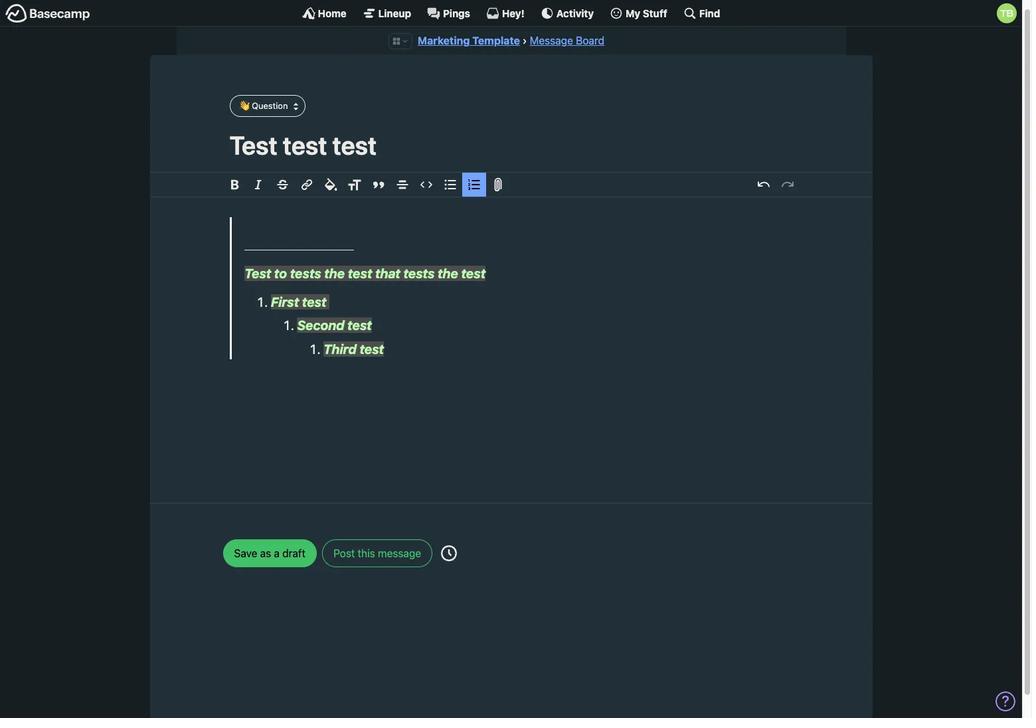 Task type: vqa. For each thing, say whether or not it's contained in the screenshot.
rightmost Terry Turtle image
no



Task type: locate. For each thing, give the bounding box(es) containing it.
save as a draft
[[234, 547, 306, 559]]

home
[[318, 7, 347, 19]]

as
[[260, 547, 271, 559]]

marketing
[[418, 35, 470, 47]]

test for first test
[[302, 294, 327, 309]]

pings button
[[427, 7, 470, 20]]

👋 question
[[239, 100, 288, 111]]

1 tests from the left
[[290, 266, 321, 281]]

0 horizontal spatial tests
[[290, 266, 321, 281]]

tests right that
[[404, 266, 435, 281]]

save
[[234, 547, 257, 559]]

lineup link
[[363, 7, 411, 20]]

2 tests from the left
[[404, 266, 435, 281]]

find
[[700, 7, 720, 19]]

message
[[378, 547, 421, 559]]

tests
[[290, 266, 321, 281], [404, 266, 435, 281]]

test
[[348, 266, 372, 281], [461, 266, 486, 281], [302, 294, 327, 309], [348, 318, 372, 333], [360, 341, 384, 357]]

post this message
[[334, 547, 421, 559]]

test
[[245, 266, 271, 281]]

home link
[[302, 7, 347, 20]]

activity link
[[541, 7, 594, 20]]

hey!
[[502, 7, 525, 19]]

board
[[576, 35, 605, 47]]

1 horizontal spatial the
[[438, 266, 458, 281]]

third
[[324, 341, 357, 357]]

tim burton image
[[997, 3, 1017, 23]]

the
[[324, 266, 345, 281], [438, 266, 458, 281]]

first
[[271, 294, 299, 309]]

the up first test
[[324, 266, 345, 281]]

find button
[[684, 7, 720, 20]]

1 horizontal spatial tests
[[404, 266, 435, 281]]

lineup
[[378, 7, 411, 19]]

0 horizontal spatial the
[[324, 266, 345, 281]]

the right that
[[438, 266, 458, 281]]

post this message button
[[322, 539, 433, 567]]

pings
[[443, 7, 470, 19]]

activity
[[557, 7, 594, 19]]

tests right to
[[290, 266, 321, 281]]



Task type: describe. For each thing, give the bounding box(es) containing it.
hey! button
[[486, 7, 525, 20]]

post
[[334, 547, 355, 559]]

this
[[358, 547, 375, 559]]

message
[[530, 35, 573, 47]]

template
[[472, 35, 520, 47]]

third test
[[324, 341, 384, 357]]

switch accounts image
[[5, 3, 90, 24]]

save as a draft button
[[223, 539, 317, 567]]

👋
[[239, 100, 249, 111]]

test for third test
[[360, 341, 384, 357]]

my stuff button
[[610, 7, 668, 20]]

Type a title… text field
[[230, 130, 793, 160]]

👋 question button
[[230, 95, 306, 117]]

test to tests the test that tests the test
[[245, 266, 486, 281]]

main element
[[0, 0, 1022, 27]]

marketing template
[[418, 35, 520, 47]]

to
[[274, 266, 287, 281]]

›
[[523, 35, 527, 47]]

my
[[626, 7, 641, 19]]

› message board
[[523, 35, 605, 47]]

1 the from the left
[[324, 266, 345, 281]]

first test
[[271, 294, 330, 309]]

second test
[[297, 318, 372, 333]]

draft
[[282, 547, 306, 559]]

that
[[375, 266, 401, 281]]

2 the from the left
[[438, 266, 458, 281]]

second
[[297, 318, 345, 333]]

a
[[274, 547, 280, 559]]

test for second test
[[348, 318, 372, 333]]

schedule this to post later image
[[441, 545, 457, 561]]

Write away… text field
[[190, 197, 833, 487]]

my stuff
[[626, 7, 668, 19]]

message board link
[[530, 35, 605, 47]]

stuff
[[643, 7, 668, 19]]

marketing template link
[[418, 35, 520, 47]]

question
[[252, 100, 288, 111]]



